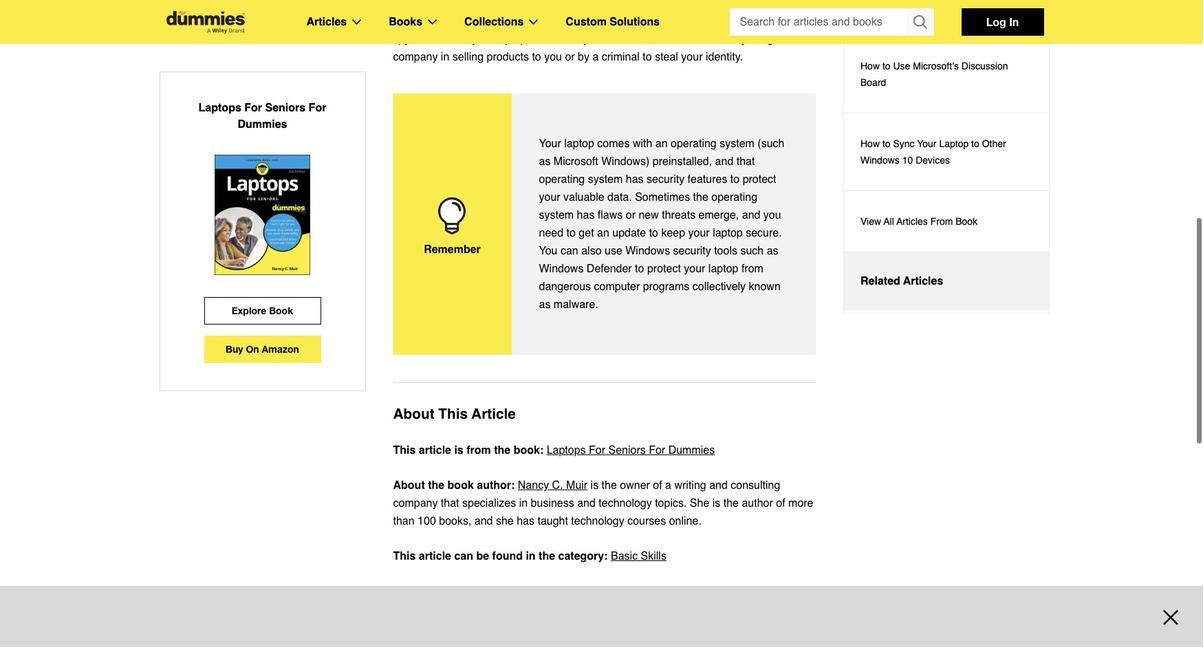 Task type: describe. For each thing, give the bounding box(es) containing it.
0 vertical spatial this
[[439, 406, 468, 423]]

malware.
[[554, 299, 599, 311]]

custom solutions
[[566, 16, 660, 28]]

your laptop comes with an operating system (such as microsoft windows) preinstalled, and that operating system has security features to protect your valuable data. sometimes the operating system has flaws or new threats emerge, and you need to get an update to keep your laptop secure. you can also use windows security tools such as windows defender to protect your laptop from dangerous computer programs collectively known as malware.
[[539, 138, 785, 311]]

about this article
[[393, 406, 516, 423]]

10
[[903, 155, 914, 166]]

the left "author"
[[724, 498, 739, 510]]

book inside the view all articles from book link
[[956, 216, 978, 227]]

programs
[[643, 281, 690, 293]]

use
[[894, 61, 911, 72]]

open collections list image
[[530, 19, 539, 25]]

open book categories image
[[428, 19, 437, 25]]

flaws
[[598, 209, 623, 222]]

laptops for seniors for dummies link
[[547, 442, 715, 460]]

buy
[[226, 344, 243, 355]]

steal
[[655, 51, 679, 63]]

1 horizontal spatial by
[[736, 33, 747, 45]]

laptop down tools
[[709, 263, 739, 275]]

1 horizontal spatial system
[[588, 173, 623, 186]]

your right keep
[[689, 227, 710, 240]]

author
[[742, 498, 774, 510]]

the left owner
[[602, 480, 617, 492]]

be
[[477, 551, 490, 563]]

from inside the 'your laptop comes with an operating system (such as microsoft windows) preinstalled, and that operating system has security features to protect your valuable data. sometimes the operating system has flaws or new threats emerge, and you need to get an update to keep your laptop secure. you can also use windows security tools such as windows defender to protect your laptop from dangerous computer programs collectively known as malware.'
[[742, 263, 764, 275]]

collectively
[[693, 281, 746, 293]]

devices
[[916, 155, 951, 166]]

open article categories image
[[353, 19, 362, 25]]

0 horizontal spatial an
[[598, 227, 610, 240]]

owner
[[620, 480, 650, 492]]

buy on amazon
[[226, 344, 299, 355]]

this article can be found in the category: basic skills
[[393, 551, 667, 563]]

author:
[[477, 480, 515, 492]]

advertisement element
[[844, 195, 1050, 367]]

dangerous
[[539, 281, 591, 293]]

in inside sits on your laptop and tracks your activities, whether for use by a legitimate company in selling products to you or by a criminal to steal your identity.
[[441, 51, 450, 63]]

explore book
[[232, 305, 293, 317]]

business
[[531, 498, 575, 510]]

this article is from the book: laptops for seniors for dummies
[[393, 445, 715, 457]]

basic skills link
[[611, 548, 667, 566]]

2 horizontal spatial system
[[720, 138, 755, 150]]

article
[[472, 406, 516, 423]]

known
[[749, 281, 781, 293]]

specializes
[[463, 498, 516, 510]]

category:
[[559, 551, 608, 563]]

that inside the 'your laptop comes with an operating system (such as microsoft windows) preinstalled, and that operating system has security features to protect your valuable data. sometimes the operating system has flaws or new threats emerge, and you need to get an update to keep your laptop secure. you can also use windows security tools such as windows defender to protect your laptop from dangerous computer programs collectively known as malware.'
[[737, 156, 755, 168]]

valuable
[[564, 191, 605, 204]]

use inside sits on your laptop and tracks your activities, whether for use by a legitimate company in selling products to you or by a criminal to steal your identity.
[[715, 33, 733, 45]]

tools
[[715, 245, 738, 257]]

book inside "explore book" link
[[269, 305, 293, 317]]

board
[[861, 77, 887, 88]]

1 vertical spatial technology
[[572, 516, 625, 528]]

sits
[[437, 33, 454, 45]]

sync
[[894, 138, 915, 149]]

how to sync your laptop to other windows 10 devices
[[861, 138, 1007, 166]]

windows)
[[602, 156, 650, 168]]

laptop up microsoft
[[565, 138, 595, 150]]

this for can
[[393, 551, 416, 563]]

laptops inside laptops for seniors for dummies
[[199, 102, 241, 114]]

all
[[884, 216, 895, 227]]

use inside the 'your laptop comes with an operating system (such as microsoft windows) preinstalled, and that operating system has security features to protect your valuable data. sometimes the operating system has flaws or new threats emerge, and you need to get an update to keep your laptop secure. you can also use windows security tools such as windows defender to protect your laptop from dangerous computer programs collectively known as malware.'
[[605, 245, 623, 257]]

or inside the 'your laptop comes with an operating system (such as microsoft windows) preinstalled, and that operating system has security features to protect your valuable data. sometimes the operating system has flaws or new threats emerge, and you need to get an update to keep your laptop secure. you can also use windows security tools such as windows defender to protect your laptop from dangerous computer programs collectively known as malware.'
[[626, 209, 636, 222]]

and up features at the right top of the page
[[716, 156, 734, 168]]

solutions
[[610, 16, 660, 28]]

and down specializes
[[475, 516, 493, 528]]

to left the steal
[[643, 51, 652, 63]]

discussion
[[962, 61, 1009, 72]]

the down taught
[[539, 551, 556, 563]]

criminal
[[602, 51, 640, 63]]

emerge,
[[699, 209, 740, 222]]

has inside the is the owner of a writing and consulting company that specializes in business and technology topics. she is the author of more than 100 books, and she has taught technology courses online.
[[517, 516, 535, 528]]

the inside the 'your laptop comes with an operating system (such as microsoft windows) preinstalled, and that operating system has security features to protect your valuable data. sometimes the operating system has flaws or new threats emerge, and you need to get an update to keep your laptop secure. you can also use windows security tools such as windows defender to protect your laptop from dangerous computer programs collectively known as malware.'
[[694, 191, 709, 204]]

books,
[[439, 516, 472, 528]]

0 vertical spatial is
[[455, 445, 464, 457]]

nancy
[[518, 480, 549, 492]]

secure.
[[746, 227, 782, 240]]

0 horizontal spatial system
[[539, 209, 574, 222]]

2 horizontal spatial a
[[750, 33, 756, 45]]

you
[[539, 245, 558, 257]]

Search for articles and books text field
[[730, 8, 908, 36]]

view
[[861, 216, 882, 227]]

writing
[[675, 480, 707, 492]]

custom
[[566, 16, 607, 28]]

on
[[457, 33, 469, 45]]

0 horizontal spatial from
[[467, 445, 491, 457]]

1 vertical spatial articles
[[897, 216, 928, 227]]

log in link
[[962, 8, 1045, 36]]

2 vertical spatial operating
[[712, 191, 758, 204]]

products
[[487, 51, 529, 63]]

log
[[987, 15, 1007, 28]]

your down for
[[682, 51, 703, 63]]

sits on your laptop and tracks your activities, whether for use by a legitimate company in selling products to you or by a criminal to steal your identity.
[[393, 33, 807, 63]]

basic
[[611, 551, 638, 563]]

1 vertical spatial a
[[593, 51, 599, 63]]

explore
[[232, 305, 267, 317]]

1 vertical spatial as
[[767, 245, 779, 257]]

your right 'on'
[[472, 33, 494, 45]]

custom solutions link
[[566, 13, 660, 31]]

more
[[789, 498, 814, 510]]

amazon
[[262, 344, 299, 355]]

to inside how to use microsoft's discussion board
[[883, 61, 891, 72]]

in inside the is the owner of a writing and consulting company that specializes in business and technology topics. she is the author of more than 100 books, and she has taught technology courses online.
[[520, 498, 528, 510]]

0 horizontal spatial protect
[[648, 263, 681, 275]]

2 vertical spatial as
[[539, 299, 551, 311]]

0 vertical spatial operating
[[671, 138, 717, 150]]

seniors inside laptops for seniors for dummies
[[265, 102, 306, 114]]

2 horizontal spatial is
[[713, 498, 721, 510]]

update
[[613, 227, 647, 240]]

or inside sits on your laptop and tracks your activities, whether for use by a legitimate company in selling products to you or by a criminal to steal your identity.
[[565, 51, 575, 63]]

related
[[861, 275, 901, 288]]

a inside the is the owner of a writing and consulting company that specializes in business and technology topics. she is the author of more than 100 books, and she has taught technology courses online.
[[666, 480, 672, 492]]

new
[[639, 209, 659, 222]]

nancy c. muir link
[[518, 480, 588, 492]]

consulting
[[731, 480, 781, 492]]

collections
[[465, 16, 524, 28]]

related articles
[[861, 275, 944, 288]]

1 horizontal spatial laptops
[[547, 445, 586, 457]]

(such
[[758, 138, 785, 150]]

spyware
[[393, 33, 434, 45]]

article for can
[[419, 551, 452, 563]]

logo image
[[159, 11, 252, 33]]

view all articles from book
[[861, 216, 978, 227]]

microsoft
[[554, 156, 599, 168]]

related articles tab
[[845, 253, 1050, 310]]

topics.
[[655, 498, 687, 510]]

to left the "sync"
[[883, 138, 891, 149]]

1 horizontal spatial seniors
[[609, 445, 646, 457]]

100
[[418, 516, 436, 528]]

identity.
[[706, 51, 743, 63]]

to left get
[[567, 227, 576, 240]]

in
[[1010, 15, 1020, 28]]

other
[[983, 138, 1007, 149]]

and inside sits on your laptop and tracks your activities, whether for use by a legitimate company in selling products to you or by a criminal to steal your identity.
[[530, 33, 548, 45]]

your inside the 'your laptop comes with an operating system (such as microsoft windows) preinstalled, and that operating system has security features to protect your valuable data. sometimes the operating system has flaws or new threats emerge, and you need to get an update to keep your laptop secure. you can also use windows security tools such as windows defender to protect your laptop from dangerous computer programs collectively known as malware.'
[[539, 138, 562, 150]]

1 horizontal spatial protect
[[743, 173, 777, 186]]



Task type: locate. For each thing, give the bounding box(es) containing it.
1 vertical spatial you
[[764, 209, 782, 222]]

0 vertical spatial from
[[742, 263, 764, 275]]

0 vertical spatial laptops
[[199, 102, 241, 114]]

1 vertical spatial dummies
[[669, 445, 715, 457]]

1 vertical spatial is
[[591, 480, 599, 492]]

to right 'products'
[[532, 51, 542, 63]]

0 vertical spatial has
[[626, 173, 644, 186]]

protect up the programs
[[648, 263, 681, 275]]

1 horizontal spatial you
[[764, 209, 782, 222]]

by
[[736, 33, 747, 45], [578, 51, 590, 63]]

and up she
[[710, 480, 728, 492]]

1 horizontal spatial use
[[715, 33, 733, 45]]

1 vertical spatial from
[[467, 445, 491, 457]]

articles
[[307, 16, 347, 28], [897, 216, 928, 227], [904, 275, 944, 288]]

from
[[742, 263, 764, 275], [467, 445, 491, 457]]

your up devices
[[918, 138, 937, 149]]

how left the "sync"
[[861, 138, 880, 149]]

0 vertical spatial an
[[656, 138, 668, 150]]

cookie consent banner dialog
[[0, 598, 1204, 648]]

laptop up tools
[[713, 227, 743, 240]]

1 vertical spatial book
[[269, 305, 293, 317]]

this for is
[[393, 445, 416, 457]]

a left the criminal
[[593, 51, 599, 63]]

1 vertical spatial laptops
[[547, 445, 586, 457]]

also
[[582, 245, 602, 257]]

to left use
[[883, 61, 891, 72]]

as
[[539, 156, 551, 168], [767, 245, 779, 257], [539, 299, 551, 311]]

as down 'dangerous' at the left of page
[[539, 299, 551, 311]]

2 vertical spatial windows
[[539, 263, 584, 275]]

0 horizontal spatial by
[[578, 51, 590, 63]]

she
[[496, 516, 514, 528]]

company inside sits on your laptop and tracks your activities, whether for use by a legitimate company in selling products to you or by a criminal to steal your identity.
[[393, 51, 438, 63]]

and up secure. on the right top
[[743, 209, 761, 222]]

how for how to use microsoft's discussion board
[[861, 61, 880, 72]]

this left 'article' at the left bottom of the page
[[439, 406, 468, 423]]

0 vertical spatial of
[[653, 480, 663, 492]]

a up topics.
[[666, 480, 672, 492]]

1 horizontal spatial is
[[591, 480, 599, 492]]

2 vertical spatial a
[[666, 480, 672, 492]]

1 vertical spatial windows
[[626, 245, 671, 257]]

muir
[[567, 480, 588, 492]]

company up 100
[[393, 498, 438, 510]]

1 vertical spatial security
[[674, 245, 712, 257]]

preinstalled,
[[653, 156, 713, 168]]

you
[[545, 51, 562, 63], [764, 209, 782, 222]]

of up topics.
[[653, 480, 663, 492]]

you inside the 'your laptop comes with an operating system (such as microsoft windows) preinstalled, and that operating system has security features to protect your valuable data. sometimes the operating system has flaws or new threats emerge, and you need to get an update to keep your laptop secure. you can also use windows security tools such as windows defender to protect your laptop from dangerous computer programs collectively known as malware.'
[[764, 209, 782, 222]]

than
[[393, 516, 415, 528]]

laptop up 'products'
[[497, 33, 527, 45]]

1 vertical spatial has
[[577, 209, 595, 222]]

your
[[539, 138, 562, 150], [918, 138, 937, 149]]

book right explore
[[269, 305, 293, 317]]

is right she
[[713, 498, 721, 510]]

c.
[[552, 480, 564, 492]]

about the book author:
[[393, 480, 518, 492]]

in right found
[[526, 551, 536, 563]]

can left be
[[455, 551, 474, 563]]

can right you
[[561, 245, 579, 257]]

protect
[[743, 173, 777, 186], [648, 263, 681, 275]]

how to sync your laptop to other windows 10 devices link
[[845, 114, 1050, 191]]

0 horizontal spatial that
[[441, 498, 460, 510]]

about for about the book author:
[[393, 480, 425, 492]]

2 article from the top
[[419, 551, 452, 563]]

0 horizontal spatial a
[[593, 51, 599, 63]]

0 vertical spatial security
[[647, 173, 685, 186]]

has down windows)
[[626, 173, 644, 186]]

1 article from the top
[[419, 445, 452, 457]]

or
[[565, 51, 575, 63], [626, 209, 636, 222]]

is
[[455, 445, 464, 457], [591, 480, 599, 492], [713, 498, 721, 510]]

use up defender
[[605, 245, 623, 257]]

how to use microsoft's discussion board
[[861, 61, 1009, 88]]

explore book link
[[204, 297, 321, 325]]

your up microsoft
[[539, 138, 562, 150]]

how to use microsoft's discussion board link
[[845, 36, 1050, 114]]

features
[[688, 173, 728, 186]]

book image image
[[215, 155, 311, 275]]

security down keep
[[674, 245, 712, 257]]

from up author:
[[467, 445, 491, 457]]

security up sometimes
[[647, 173, 685, 186]]

0 horizontal spatial laptops
[[199, 102, 241, 114]]

nancy c. muir
[[518, 480, 588, 492]]

operating up emerge,
[[712, 191, 758, 204]]

article up about the book author: at bottom
[[419, 445, 452, 457]]

1 horizontal spatial has
[[577, 209, 595, 222]]

on
[[246, 344, 259, 355]]

the left book
[[428, 480, 445, 492]]

0 vertical spatial system
[[720, 138, 755, 150]]

1 horizontal spatial can
[[561, 245, 579, 257]]

1 how from the top
[[861, 61, 880, 72]]

that inside the is the owner of a writing and consulting company that specializes in business and technology topics. she is the author of more than 100 books, and she has taught technology courses online.
[[441, 498, 460, 510]]

laptop inside sits on your laptop and tracks your activities, whether for use by a legitimate company in selling products to you or by a criminal to steal your identity.
[[497, 33, 527, 45]]

0 vertical spatial article
[[419, 445, 452, 457]]

book
[[448, 480, 474, 492]]

the left book:
[[494, 445, 511, 457]]

technology down owner
[[599, 498, 652, 510]]

1 horizontal spatial of
[[777, 498, 786, 510]]

protect down (such at the right top of page
[[743, 173, 777, 186]]

articles right all
[[897, 216, 928, 227]]

use
[[715, 33, 733, 45], [605, 245, 623, 257]]

online.
[[670, 516, 702, 528]]

0 horizontal spatial can
[[455, 551, 474, 563]]

windows down update
[[626, 245, 671, 257]]

1 vertical spatial this
[[393, 445, 416, 457]]

tracks
[[551, 33, 581, 45]]

2 vertical spatial articles
[[904, 275, 944, 288]]

0 horizontal spatial you
[[545, 51, 562, 63]]

0 vertical spatial as
[[539, 156, 551, 168]]

in down nancy
[[520, 498, 528, 510]]

you up secure. on the right top
[[764, 209, 782, 222]]

dummies inside laptops for seniors for dummies
[[238, 118, 287, 131]]

sometimes
[[635, 191, 691, 204]]

1 vertical spatial use
[[605, 245, 623, 257]]

use up the identity.
[[715, 33, 733, 45]]

dummies
[[238, 118, 287, 131], [669, 445, 715, 457]]

0 vertical spatial how
[[861, 61, 880, 72]]

or up update
[[626, 209, 636, 222]]

buy on amazon link
[[204, 336, 321, 363]]

for
[[699, 33, 712, 45]]

how inside how to sync your laptop to other windows 10 devices
[[861, 138, 880, 149]]

laptops for seniors for dummies
[[199, 102, 327, 131]]

1 horizontal spatial that
[[737, 156, 755, 168]]

2 about from the top
[[393, 480, 425, 492]]

that
[[737, 156, 755, 168], [441, 498, 460, 510]]

selling
[[453, 51, 484, 63]]

is up book
[[455, 445, 464, 457]]

article for is
[[419, 445, 452, 457]]

1 company from the top
[[393, 51, 438, 63]]

1 vertical spatial about
[[393, 480, 425, 492]]

laptop
[[940, 138, 969, 149]]

0 horizontal spatial has
[[517, 516, 535, 528]]

to right features at the right top of the page
[[731, 173, 740, 186]]

courses
[[628, 516, 667, 528]]

has
[[626, 173, 644, 186], [577, 209, 595, 222], [517, 516, 535, 528]]

1 vertical spatial seniors
[[609, 445, 646, 457]]

and down muir
[[578, 498, 596, 510]]

computer
[[594, 281, 640, 293]]

1 vertical spatial of
[[777, 498, 786, 510]]

group
[[730, 8, 934, 36]]

need
[[539, 227, 564, 240]]

the down features at the right top of the page
[[694, 191, 709, 204]]

2 vertical spatial has
[[517, 516, 535, 528]]

0 vertical spatial windows
[[861, 155, 900, 166]]

windows up 'dangerous' at the left of page
[[539, 263, 584, 275]]

system up data.
[[588, 173, 623, 186]]

windows left 10
[[861, 155, 900, 166]]

1 horizontal spatial a
[[666, 480, 672, 492]]

1 vertical spatial system
[[588, 173, 623, 186]]

1 vertical spatial company
[[393, 498, 438, 510]]

she
[[690, 498, 710, 510]]

0 vertical spatial technology
[[599, 498, 652, 510]]

your down custom on the top of page
[[584, 33, 605, 45]]

that up books,
[[441, 498, 460, 510]]

how up the board
[[861, 61, 880, 72]]

by down tracks
[[578, 51, 590, 63]]

0 vertical spatial use
[[715, 33, 733, 45]]

articles inside button
[[904, 275, 944, 288]]

operating down microsoft
[[539, 173, 585, 186]]

laptops
[[199, 102, 241, 114], [547, 445, 586, 457]]

related articles tab list
[[844, 0, 1050, 314]]

2 how from the top
[[861, 138, 880, 149]]

you down tracks
[[545, 51, 562, 63]]

by up the identity.
[[736, 33, 747, 45]]

for
[[245, 102, 262, 114], [309, 102, 327, 114], [589, 445, 606, 457], [649, 445, 666, 457]]

0 vertical spatial book
[[956, 216, 978, 227]]

1 vertical spatial protect
[[648, 263, 681, 275]]

articles left open article categories image
[[307, 16, 347, 28]]

has right she
[[517, 516, 535, 528]]

0 horizontal spatial or
[[565, 51, 575, 63]]

has up get
[[577, 209, 595, 222]]

legitimate
[[759, 33, 807, 45]]

1 about from the top
[[393, 406, 435, 423]]

from down 'such'
[[742, 263, 764, 275]]

2 vertical spatial system
[[539, 209, 574, 222]]

an right get
[[598, 227, 610, 240]]

your inside how to sync your laptop to other windows 10 devices
[[918, 138, 937, 149]]

1 vertical spatial by
[[578, 51, 590, 63]]

related articles button
[[845, 253, 1050, 310]]

company down the spyware
[[393, 51, 438, 63]]

1 horizontal spatial windows
[[626, 245, 671, 257]]

in down sits
[[441, 51, 450, 63]]

technology up category:
[[572, 516, 625, 528]]

to down new on the right top
[[650, 227, 659, 240]]

can inside the 'your laptop comes with an operating system (such as microsoft windows) preinstalled, and that operating system has security features to protect your valuable data. sometimes the operating system has flaws or new threats emerge, and you need to get an update to keep your laptop secure. you can also use windows security tools such as windows defender to protect your laptop from dangerous computer programs collectively known as malware.'
[[561, 245, 579, 257]]

1 vertical spatial an
[[598, 227, 610, 240]]

of
[[653, 480, 663, 492], [777, 498, 786, 510]]

company inside the is the owner of a writing and consulting company that specializes in business and technology topics. she is the author of more than 100 books, and she has taught technology courses online.
[[393, 498, 438, 510]]

this down 'about this article'
[[393, 445, 416, 457]]

to left other
[[972, 138, 980, 149]]

how inside how to use microsoft's discussion board
[[861, 61, 880, 72]]

0 horizontal spatial use
[[605, 245, 623, 257]]

your
[[472, 33, 494, 45], [584, 33, 605, 45], [682, 51, 703, 63], [539, 191, 561, 204], [689, 227, 710, 240], [684, 263, 706, 275]]

2 vertical spatial is
[[713, 498, 721, 510]]

1 vertical spatial that
[[441, 498, 460, 510]]

1 vertical spatial can
[[455, 551, 474, 563]]

operating up 'preinstalled,'
[[671, 138, 717, 150]]

as down secure. on the right top
[[767, 245, 779, 257]]

is the owner of a writing and consulting company that specializes in business and technology topics. she is the author of more than 100 books, and she has taught technology courses online.
[[393, 480, 814, 528]]

books
[[389, 16, 423, 28]]

book right from
[[956, 216, 978, 227]]

your up collectively
[[684, 263, 706, 275]]

about for about this article
[[393, 406, 435, 423]]

0 vertical spatial about
[[393, 406, 435, 423]]

log in
[[987, 15, 1020, 28]]

and down open collections list icon
[[530, 33, 548, 45]]

2 vertical spatial this
[[393, 551, 416, 563]]

0 horizontal spatial windows
[[539, 263, 584, 275]]

security
[[647, 173, 685, 186], [674, 245, 712, 257]]

of left more
[[777, 498, 786, 510]]

view all articles from book link
[[845, 191, 1050, 253]]

0 horizontal spatial book
[[269, 305, 293, 317]]

this down than
[[393, 551, 416, 563]]

0 horizontal spatial of
[[653, 480, 663, 492]]

you inside sits on your laptop and tracks your activities, whether for use by a legitimate company in selling products to you or by a criminal to steal your identity.
[[545, 51, 562, 63]]

1 horizontal spatial from
[[742, 263, 764, 275]]

2 vertical spatial in
[[526, 551, 536, 563]]

0 vertical spatial you
[[545, 51, 562, 63]]

a left legitimate
[[750, 33, 756, 45]]

how for how to sync your laptop to other windows 10 devices
[[861, 138, 880, 149]]

0 vertical spatial by
[[736, 33, 747, 45]]

1 horizontal spatial an
[[656, 138, 668, 150]]

2 company from the top
[[393, 498, 438, 510]]

found
[[493, 551, 523, 563]]

activities,
[[608, 33, 654, 45]]

your left valuable
[[539, 191, 561, 204]]

1 vertical spatial operating
[[539, 173, 585, 186]]

0 vertical spatial seniors
[[265, 102, 306, 114]]

1 horizontal spatial or
[[626, 209, 636, 222]]

1 horizontal spatial book
[[956, 216, 978, 227]]

system up need
[[539, 209, 574, 222]]

1 vertical spatial in
[[520, 498, 528, 510]]

data.
[[608, 191, 632, 204]]

to up the computer
[[635, 263, 645, 275]]

0 vertical spatial protect
[[743, 173, 777, 186]]

defender
[[587, 263, 632, 275]]

2 horizontal spatial windows
[[861, 155, 900, 166]]

an right with
[[656, 138, 668, 150]]

0 horizontal spatial dummies
[[238, 118, 287, 131]]

article
[[419, 445, 452, 457], [419, 551, 452, 563]]

0 horizontal spatial your
[[539, 138, 562, 150]]

as left microsoft
[[539, 156, 551, 168]]

is right muir
[[591, 480, 599, 492]]

in
[[441, 51, 450, 63], [520, 498, 528, 510], [526, 551, 536, 563]]

2 horizontal spatial has
[[626, 173, 644, 186]]

article down 100
[[419, 551, 452, 563]]

this
[[439, 406, 468, 423], [393, 445, 416, 457], [393, 551, 416, 563]]

0 vertical spatial can
[[561, 245, 579, 257]]

windows inside how to sync your laptop to other windows 10 devices
[[861, 155, 900, 166]]

0 vertical spatial articles
[[307, 16, 347, 28]]

system left (such at the right top of page
[[720, 138, 755, 150]]

1 vertical spatial article
[[419, 551, 452, 563]]

1 horizontal spatial dummies
[[669, 445, 715, 457]]

articles right related
[[904, 275, 944, 288]]

that up emerge,
[[737, 156, 755, 168]]

or down tracks
[[565, 51, 575, 63]]

0 vertical spatial that
[[737, 156, 755, 168]]



Task type: vqa. For each thing, say whether or not it's contained in the screenshot.
Article
yes



